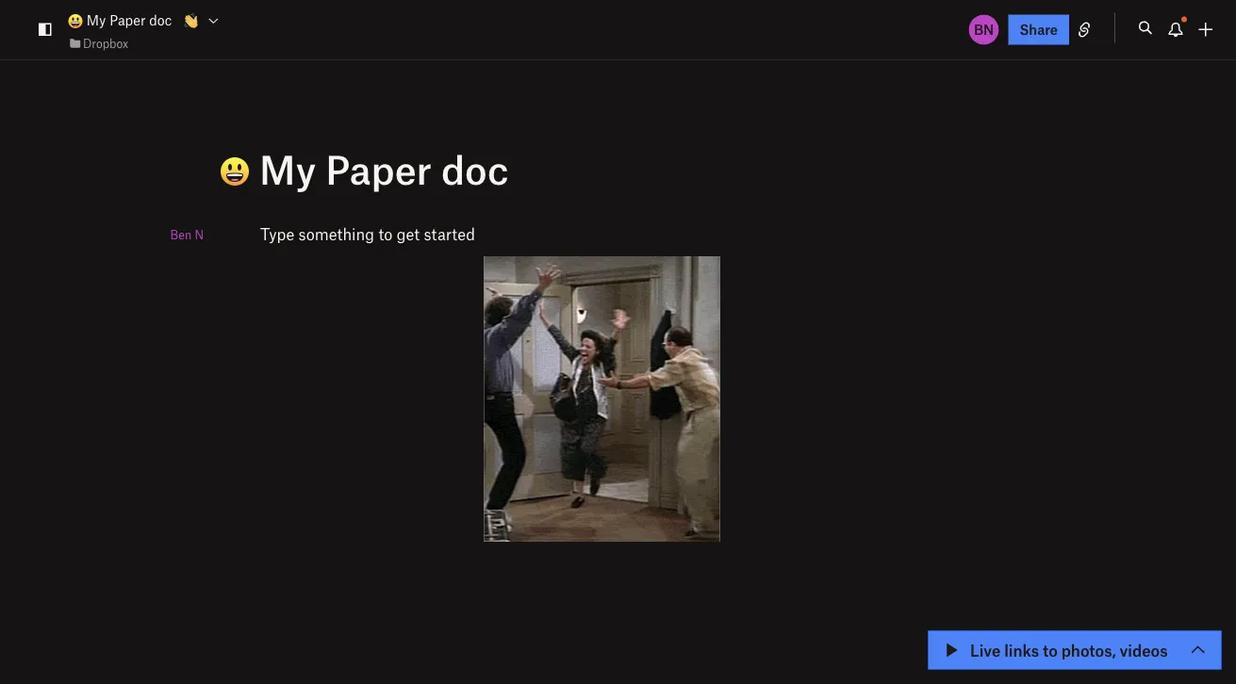 Task type: locate. For each thing, give the bounding box(es) containing it.
1 horizontal spatial to
[[1043, 641, 1058, 660]]

0 horizontal spatial my paper doc
[[83, 12, 172, 28]]

1 vertical spatial my paper doc
[[250, 145, 509, 192]]

paper up 'type something to get started'
[[326, 145, 432, 192]]

paper up dropbox
[[110, 12, 146, 28]]

doc left the waving hand image
[[149, 12, 172, 28]]

doc up started
[[441, 145, 509, 192]]

1 horizontal spatial my paper doc
[[250, 145, 509, 192]]

1 horizontal spatial my
[[259, 145, 316, 192]]

started
[[424, 224, 475, 243]]

my paper doc link
[[68, 10, 172, 31]]

my paper doc heading
[[220, 145, 944, 192]]

0 horizontal spatial paper
[[110, 12, 146, 28]]

0 horizontal spatial to
[[378, 224, 393, 243]]

paper
[[110, 12, 146, 28], [326, 145, 432, 192]]

share button
[[1009, 15, 1069, 45]]

type something to get started
[[260, 224, 475, 243]]

my up 'type'
[[259, 145, 316, 192]]

user-uploaded image: giphy.gif image
[[484, 256, 720, 542]]

1 vertical spatial to
[[1043, 641, 1058, 660]]

my paper doc
[[83, 12, 172, 28], [250, 145, 509, 192]]

0 vertical spatial doc
[[149, 12, 172, 28]]

my inside "link"
[[87, 12, 106, 28]]

2
[[1043, 646, 1051, 662]]

1 vertical spatial my
[[259, 145, 316, 192]]

type
[[260, 224, 294, 243]]

doc
[[149, 12, 172, 28], [441, 145, 509, 192]]

to left get
[[378, 224, 393, 243]]

ago
[[1110, 646, 1132, 662]]

updated
[[985, 646, 1039, 662]]

0 vertical spatial my paper doc
[[83, 12, 172, 28]]

to inside "popup button"
[[1043, 641, 1058, 660]]

0 vertical spatial paper
[[110, 12, 146, 28]]

updated 2 seconds ago
[[985, 646, 1132, 662]]

videos
[[1120, 641, 1168, 660]]

0 vertical spatial to
[[378, 224, 393, 243]]

my
[[87, 12, 106, 28], [259, 145, 316, 192]]

to
[[378, 224, 393, 243], [1043, 641, 1058, 660]]

something
[[298, 224, 374, 243]]

my right grinning face with big eyes image
[[87, 12, 106, 28]]

1 vertical spatial doc
[[441, 145, 509, 192]]

0 vertical spatial my
[[87, 12, 106, 28]]

1 vertical spatial paper
[[326, 145, 432, 192]]

grinning face with big eyes image
[[68, 14, 83, 29]]

0 horizontal spatial doc
[[149, 12, 172, 28]]

to for something
[[378, 224, 393, 243]]

my paper doc up 'type something to get started'
[[250, 145, 509, 192]]

0 horizontal spatial my
[[87, 12, 106, 28]]

to for links
[[1043, 641, 1058, 660]]

my paper doc up dropbox
[[83, 12, 172, 28]]

my paper doc inside "link"
[[83, 12, 172, 28]]

to right links
[[1043, 641, 1058, 660]]



Task type: vqa. For each thing, say whether or not it's contained in the screenshot.
left Paper
yes



Task type: describe. For each thing, give the bounding box(es) containing it.
doc inside "link"
[[149, 12, 172, 28]]

get
[[397, 224, 420, 243]]

paper inside "link"
[[110, 12, 146, 28]]

bn
[[974, 21, 994, 38]]

1 horizontal spatial doc
[[441, 145, 509, 192]]

live
[[970, 641, 1001, 660]]

live links to photos, videos button
[[929, 632, 1221, 669]]

waving hand image
[[183, 13, 198, 28]]

live links to photos, videos
[[970, 641, 1168, 660]]

comment button
[[608, 281, 699, 304]]

1 horizontal spatial paper
[[326, 145, 432, 192]]

links
[[1004, 641, 1039, 660]]

bn button
[[967, 13, 1001, 47]]

comment
[[635, 284, 699, 300]]

photos,
[[1062, 641, 1116, 660]]

share
[[1020, 21, 1058, 38]]

dropbox link
[[68, 34, 128, 53]]

dropbox
[[83, 36, 128, 50]]

seconds
[[1055, 646, 1106, 662]]



